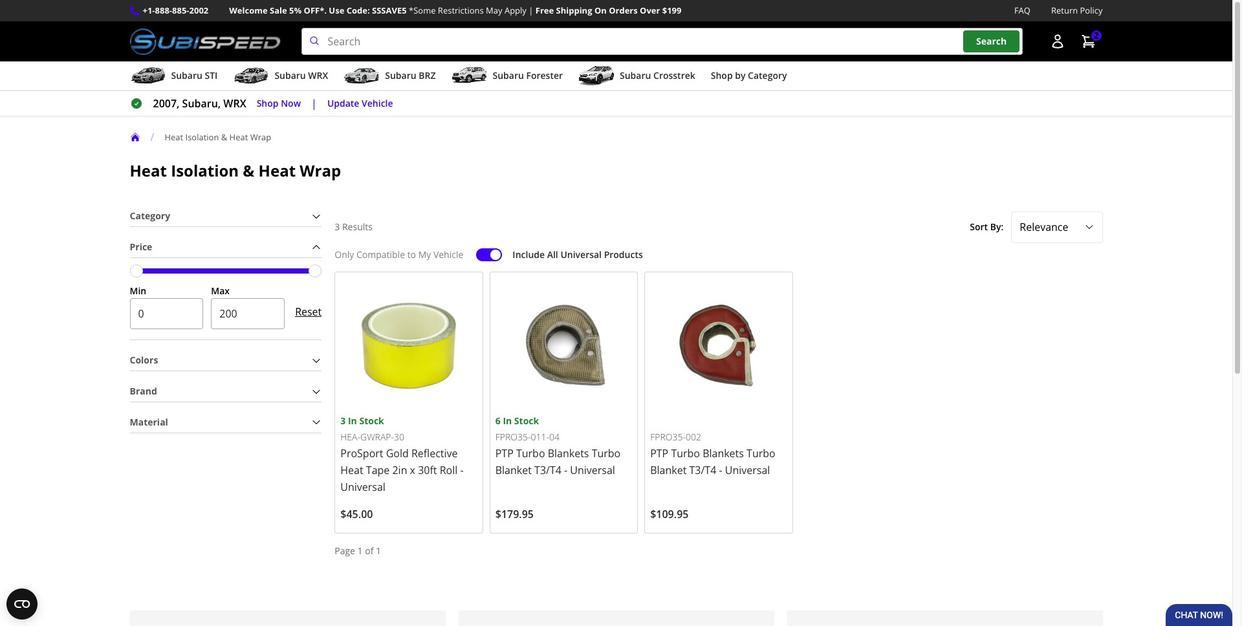 Task type: describe. For each thing, give the bounding box(es) containing it.
off*.
[[304, 5, 327, 16]]

blanket inside ptp turbo blankets turbo blanket t3/t4 - universal
[[651, 463, 687, 478]]

update vehicle
[[327, 97, 393, 109]]

heat isolation & heat wrap link
[[165, 131, 282, 143]]

ptp turbo blankets turbo blanket t3/t4 - universal image for $179.95
[[496, 277, 632, 414]]

$179.95
[[496, 507, 534, 522]]

price button
[[130, 237, 322, 257]]

material button
[[130, 413, 322, 433]]

free
[[536, 5, 554, 16]]

$109.95
[[651, 507, 689, 522]]

011-
[[531, 431, 549, 443]]

$199
[[663, 5, 682, 16]]

search input field
[[301, 28, 1023, 55]]

only compatible to my vehicle
[[335, 248, 464, 261]]

heat down heat isolation & heat wrap link
[[259, 160, 296, 181]]

policy
[[1081, 5, 1103, 16]]

heat right /
[[165, 131, 183, 143]]

subaru sti button
[[130, 64, 218, 90]]

2in
[[393, 463, 407, 478]]

page
[[335, 545, 355, 557]]

in for prosport
[[348, 415, 357, 427]]

update
[[327, 97, 359, 109]]

a subaru brz thumbnail image image
[[344, 66, 380, 86]]

subaru for subaru crosstrek
[[620, 69, 651, 82]]

30
[[394, 431, 405, 443]]

3 for 3 results
[[335, 221, 340, 233]]

Select... button
[[1012, 212, 1103, 243]]

- inside 6 in stock fpro35-011-04 ptp turbo blankets turbo blanket t3/t4 - universal
[[564, 463, 568, 478]]

subaru brz
[[385, 69, 436, 82]]

Min text field
[[130, 299, 203, 330]]

colors button
[[130, 351, 322, 371]]

may
[[486, 5, 503, 16]]

0 horizontal spatial wrap
[[250, 131, 271, 143]]

subispeed logo image
[[130, 28, 281, 55]]

now
[[281, 97, 301, 109]]

2002
[[189, 5, 209, 16]]

brand button
[[130, 382, 322, 402]]

subaru wrx button
[[233, 64, 328, 90]]

subaru sti
[[171, 69, 218, 82]]

subaru for subaru brz
[[385, 69, 417, 82]]

a subaru forester thumbnail image image
[[451, 66, 488, 86]]

subaru brz button
[[344, 64, 436, 90]]

shop by category
[[711, 69, 787, 82]]

gold
[[386, 447, 409, 461]]

button image
[[1050, 34, 1066, 49]]

+1-
[[143, 5, 155, 16]]

restrictions
[[438, 5, 484, 16]]

3 results
[[335, 221, 373, 233]]

04
[[549, 431, 560, 443]]

crosstrek
[[654, 69, 696, 82]]

stock for prosport
[[359, 415, 384, 427]]

heat inside 3 in stock hea-gwrap-30 prosport gold reflective heat tape 2in x 30ft roll - universal
[[341, 463, 364, 478]]

gwrap-
[[361, 431, 394, 443]]

2 1 from the left
[[376, 545, 381, 557]]

universal inside 3 in stock hea-gwrap-30 prosport gold reflective heat tape 2in x 30ft roll - universal
[[341, 480, 386, 494]]

only
[[335, 248, 354, 261]]

2007,
[[153, 97, 180, 111]]

6
[[496, 415, 501, 427]]

/
[[150, 130, 154, 144]]

min
[[130, 285, 146, 297]]

ptp turbo blankets turbo blanket t3/t4 - universal
[[651, 447, 776, 478]]

- inside ptp turbo blankets turbo blanket t3/t4 - universal
[[719, 463, 723, 478]]

use
[[329, 5, 345, 16]]

1 1 from the left
[[358, 545, 363, 557]]

page 1 of 1
[[335, 545, 381, 557]]

prosport
[[341, 447, 383, 461]]

*some restrictions may apply | free shipping on orders over $199
[[409, 5, 682, 16]]

Max text field
[[211, 299, 285, 330]]

sort
[[970, 221, 988, 233]]

brz
[[419, 69, 436, 82]]

welcome sale 5% off*. use code: sssave5
[[229, 5, 407, 16]]

*some
[[409, 5, 436, 16]]

subaru crosstrek button
[[579, 64, 696, 90]]

over
[[640, 5, 660, 16]]

a subaru crosstrek thumbnail image image
[[579, 66, 615, 86]]

products
[[604, 248, 643, 261]]

universal inside ptp turbo blankets turbo blanket t3/t4 - universal
[[725, 463, 770, 478]]

x
[[410, 463, 416, 478]]

sale
[[270, 5, 287, 16]]

30ft
[[418, 463, 437, 478]]

+1-888-885-2002 link
[[143, 4, 209, 18]]

faq link
[[1015, 4, 1031, 18]]

002
[[686, 431, 702, 443]]

universal inside 6 in stock fpro35-011-04 ptp turbo blankets turbo blanket t3/t4 - universal
[[570, 463, 615, 478]]

0 vertical spatial heat isolation & heat wrap
[[165, 131, 271, 143]]

category
[[748, 69, 787, 82]]

shop for shop now
[[257, 97, 279, 109]]

shop now link
[[257, 96, 301, 111]]

sort by:
[[970, 221, 1004, 233]]

return
[[1052, 5, 1078, 16]]

3 turbo from the left
[[671, 447, 700, 461]]

shop for shop by category
[[711, 69, 733, 82]]

2 turbo from the left
[[592, 447, 621, 461]]

shop now
[[257, 97, 301, 109]]

reset
[[295, 305, 322, 319]]

roll
[[440, 463, 458, 478]]



Task type: locate. For each thing, give the bounding box(es) containing it.
reflective
[[412, 447, 458, 461]]

shop
[[711, 69, 733, 82], [257, 97, 279, 109]]

1 ptp turbo blankets turbo blanket t3/t4 - universal image from the left
[[496, 277, 632, 414]]

| left free
[[529, 5, 534, 16]]

1 vertical spatial wrap
[[300, 160, 341, 181]]

stock up 011-
[[514, 415, 539, 427]]

isolation
[[185, 131, 219, 143], [171, 160, 239, 181]]

heat isolation & heat wrap
[[165, 131, 271, 143], [130, 160, 341, 181]]

1 horizontal spatial shop
[[711, 69, 733, 82]]

2 blankets from the left
[[703, 447, 744, 461]]

$45.00
[[341, 507, 373, 522]]

include
[[513, 248, 545, 261]]

heat down prosport
[[341, 463, 364, 478]]

ptp down fpro35-002
[[651, 447, 669, 461]]

wrx up update
[[308, 69, 328, 82]]

1 t3/t4 from the left
[[535, 463, 562, 478]]

heat down /
[[130, 160, 167, 181]]

blankets
[[548, 447, 589, 461], [703, 447, 744, 461]]

open widget image
[[6, 589, 38, 620]]

isolation down subaru,
[[185, 131, 219, 143]]

compatible
[[357, 248, 405, 261]]

in right 6
[[503, 415, 512, 427]]

1 horizontal spatial ptp
[[651, 447, 669, 461]]

subaru left sti at the top left
[[171, 69, 202, 82]]

|
[[529, 5, 534, 16], [311, 97, 317, 111]]

5 subaru from the left
[[620, 69, 651, 82]]

wrx inside subaru wrx dropdown button
[[308, 69, 328, 82]]

1 fpro35- from the left
[[496, 431, 531, 443]]

0 vertical spatial 3
[[335, 221, 340, 233]]

return policy link
[[1052, 4, 1103, 18]]

1 horizontal spatial 3
[[341, 415, 346, 427]]

blanket down 011-
[[496, 463, 532, 478]]

vehicle inside "button"
[[362, 97, 393, 109]]

0 horizontal spatial stock
[[359, 415, 384, 427]]

2007, subaru, wrx
[[153, 97, 246, 111]]

include all universal products
[[513, 248, 643, 261]]

0 horizontal spatial wrx
[[224, 97, 246, 111]]

t3/t4 down 002 at the right of the page
[[690, 463, 717, 478]]

6 in stock fpro35-011-04 ptp turbo blankets turbo blanket t3/t4 - universal
[[496, 415, 621, 478]]

& down 2007, subaru, wrx
[[221, 131, 227, 143]]

stock
[[359, 415, 384, 427], [514, 415, 539, 427]]

1 vertical spatial &
[[243, 160, 255, 181]]

1 vertical spatial |
[[311, 97, 317, 111]]

& down heat isolation & heat wrap link
[[243, 160, 255, 181]]

subaru for subaru sti
[[171, 69, 202, 82]]

sti
[[205, 69, 218, 82]]

maximum slider
[[309, 264, 322, 277]]

colors
[[130, 354, 158, 367]]

1 horizontal spatial vehicle
[[434, 248, 464, 261]]

2 ptp from the left
[[651, 447, 669, 461]]

brand
[[130, 385, 157, 397]]

in
[[348, 415, 357, 427], [503, 415, 512, 427]]

0 horizontal spatial 1
[[358, 545, 363, 557]]

minimum slider
[[130, 264, 143, 277]]

t3/t4 inside 6 in stock fpro35-011-04 ptp turbo blankets turbo blanket t3/t4 - universal
[[535, 463, 562, 478]]

subaru crosstrek
[[620, 69, 696, 82]]

stock inside 3 in stock hea-gwrap-30 prosport gold reflective heat tape 2in x 30ft roll - universal
[[359, 415, 384, 427]]

ptp inside 6 in stock fpro35-011-04 ptp turbo blankets turbo blanket t3/t4 - universal
[[496, 447, 514, 461]]

of
[[365, 545, 374, 557]]

0 vertical spatial isolation
[[185, 131, 219, 143]]

stock inside 6 in stock fpro35-011-04 ptp turbo blankets turbo blanket t3/t4 - universal
[[514, 415, 539, 427]]

0 vertical spatial shop
[[711, 69, 733, 82]]

shop left by
[[711, 69, 733, 82]]

ptp turbo blankets turbo blanket t3/t4 - universal image for $109.95
[[651, 277, 787, 414]]

1 in from the left
[[348, 415, 357, 427]]

3 inside 3 in stock hea-gwrap-30 prosport gold reflective heat tape 2in x 30ft roll - universal
[[341, 415, 346, 427]]

blankets inside ptp turbo blankets turbo blanket t3/t4 - universal
[[703, 447, 744, 461]]

1 vertical spatial wrx
[[224, 97, 246, 111]]

2 button
[[1075, 29, 1103, 54]]

shop by category button
[[711, 64, 787, 90]]

0 horizontal spatial vehicle
[[362, 97, 393, 109]]

price
[[130, 241, 152, 253]]

0 horizontal spatial in
[[348, 415, 357, 427]]

1 horizontal spatial |
[[529, 5, 534, 16]]

1 horizontal spatial in
[[503, 415, 512, 427]]

wrx
[[308, 69, 328, 82], [224, 97, 246, 111]]

1 horizontal spatial t3/t4
[[690, 463, 717, 478]]

1 vertical spatial heat isolation & heat wrap
[[130, 160, 341, 181]]

2 ptp turbo blankets turbo blanket t3/t4 - universal image from the left
[[651, 277, 787, 414]]

2
[[1094, 29, 1099, 42]]

1 horizontal spatial &
[[243, 160, 255, 181]]

turbo
[[516, 447, 545, 461], [592, 447, 621, 461], [671, 447, 700, 461], [747, 447, 776, 461]]

code:
[[347, 5, 370, 16]]

2 in from the left
[[503, 415, 512, 427]]

heat isolation & heat wrap down subaru,
[[165, 131, 271, 143]]

blanket inside 6 in stock fpro35-011-04 ptp turbo blankets turbo blanket t3/t4 - universal
[[496, 463, 532, 478]]

material
[[130, 416, 168, 428]]

3 subaru from the left
[[385, 69, 417, 82]]

wrx down a subaru wrx thumbnail image on the top of page
[[224, 97, 246, 111]]

1 ptp from the left
[[496, 447, 514, 461]]

ptp down 6
[[496, 447, 514, 461]]

ptp inside ptp turbo blankets turbo blanket t3/t4 - universal
[[651, 447, 669, 461]]

2 blanket from the left
[[651, 463, 687, 478]]

blanket
[[496, 463, 532, 478], [651, 463, 687, 478]]

1 horizontal spatial -
[[564, 463, 568, 478]]

3 up hea-
[[341, 415, 346, 427]]

subaru wrx
[[275, 69, 328, 82]]

vehicle down subaru brz dropdown button
[[362, 97, 393, 109]]

fpro35-
[[496, 431, 531, 443], [651, 431, 686, 443]]

in up hea-
[[348, 415, 357, 427]]

0 horizontal spatial ptp
[[496, 447, 514, 461]]

by:
[[991, 221, 1004, 233]]

- inside 3 in stock hea-gwrap-30 prosport gold reflective heat tape 2in x 30ft roll - universal
[[460, 463, 464, 478]]

3 - from the left
[[719, 463, 723, 478]]

return policy
[[1052, 5, 1103, 16]]

0 horizontal spatial |
[[311, 97, 317, 111]]

subaru forester
[[493, 69, 563, 82]]

in inside 3 in stock hea-gwrap-30 prosport gold reflective heat tape 2in x 30ft roll - universal
[[348, 415, 357, 427]]

t3/t4 down 04
[[535, 463, 562, 478]]

on
[[595, 5, 607, 16]]

3 left results
[[335, 221, 340, 233]]

shipping
[[556, 5, 593, 16]]

3 for 3 in stock hea-gwrap-30 prosport gold reflective heat tape 2in x 30ft roll - universal
[[341, 415, 346, 427]]

forester
[[526, 69, 563, 82]]

0 horizontal spatial ptp turbo blankets turbo blanket t3/t4 - universal image
[[496, 277, 632, 414]]

1 right of
[[376, 545, 381, 557]]

results
[[342, 221, 373, 233]]

1 horizontal spatial wrap
[[300, 160, 341, 181]]

1 horizontal spatial stock
[[514, 415, 539, 427]]

stock for ptp
[[514, 415, 539, 427]]

1 turbo from the left
[[516, 447, 545, 461]]

to
[[408, 248, 416, 261]]

a subaru wrx thumbnail image image
[[233, 66, 269, 86]]

1 blanket from the left
[[496, 463, 532, 478]]

select... image
[[1084, 222, 1095, 233]]

0 horizontal spatial -
[[460, 463, 464, 478]]

2 t3/t4 from the left
[[690, 463, 717, 478]]

by
[[735, 69, 746, 82]]

0 horizontal spatial 3
[[335, 221, 340, 233]]

subaru for subaru forester
[[493, 69, 524, 82]]

0 horizontal spatial t3/t4
[[535, 463, 562, 478]]

2 stock from the left
[[514, 415, 539, 427]]

all
[[547, 248, 558, 261]]

1 horizontal spatial wrx
[[308, 69, 328, 82]]

wrap
[[250, 131, 271, 143], [300, 160, 341, 181]]

heat
[[165, 131, 183, 143], [229, 131, 248, 143], [130, 160, 167, 181], [259, 160, 296, 181], [341, 463, 364, 478]]

max
[[211, 285, 230, 297]]

apply
[[505, 5, 527, 16]]

category
[[130, 210, 170, 222]]

0 horizontal spatial shop
[[257, 97, 279, 109]]

blanket down fpro35-002
[[651, 463, 687, 478]]

0 vertical spatial |
[[529, 5, 534, 16]]

update vehicle button
[[327, 96, 393, 111]]

4 turbo from the left
[[747, 447, 776, 461]]

my
[[419, 248, 431, 261]]

fpro35-002
[[651, 431, 702, 443]]

1 horizontal spatial fpro35-
[[651, 431, 686, 443]]

home image
[[130, 132, 140, 142]]

vehicle
[[362, 97, 393, 109], [434, 248, 464, 261]]

heat isolation & heat wrap down heat isolation & heat wrap link
[[130, 160, 341, 181]]

sssave5
[[372, 5, 407, 16]]

0 horizontal spatial fpro35-
[[496, 431, 531, 443]]

shop inside dropdown button
[[711, 69, 733, 82]]

+1-888-885-2002
[[143, 5, 209, 16]]

shop left now
[[257, 97, 279, 109]]

0 vertical spatial &
[[221, 131, 227, 143]]

subaru left forester
[[493, 69, 524, 82]]

885-
[[172, 5, 189, 16]]

0 horizontal spatial blankets
[[548, 447, 589, 461]]

1 vertical spatial vehicle
[[434, 248, 464, 261]]

heat down 2007, subaru, wrx
[[229, 131, 248, 143]]

subaru left the brz
[[385, 69, 417, 82]]

1 vertical spatial 3
[[341, 415, 346, 427]]

1 left of
[[358, 545, 363, 557]]

vehicle right my
[[434, 248, 464, 261]]

subaru for subaru wrx
[[275, 69, 306, 82]]

1 horizontal spatial blankets
[[703, 447, 744, 461]]

888-
[[155, 5, 172, 16]]

isolation down heat isolation & heat wrap link
[[171, 160, 239, 181]]

search button
[[964, 31, 1020, 52]]

4 subaru from the left
[[493, 69, 524, 82]]

1 - from the left
[[460, 463, 464, 478]]

3
[[335, 221, 340, 233], [341, 415, 346, 427]]

search
[[977, 35, 1007, 47]]

subaru
[[171, 69, 202, 82], [275, 69, 306, 82], [385, 69, 417, 82], [493, 69, 524, 82], [620, 69, 651, 82]]

in inside 6 in stock fpro35-011-04 ptp turbo blankets turbo blanket t3/t4 - universal
[[503, 415, 512, 427]]

0 horizontal spatial blanket
[[496, 463, 532, 478]]

subaru,
[[182, 97, 221, 111]]

tape
[[366, 463, 390, 478]]

2 - from the left
[[564, 463, 568, 478]]

fpro35- down 6
[[496, 431, 531, 443]]

t3/t4
[[535, 463, 562, 478], [690, 463, 717, 478]]

1
[[358, 545, 363, 557], [376, 545, 381, 557]]

category button
[[130, 207, 322, 226]]

1 subaru from the left
[[171, 69, 202, 82]]

reset button
[[295, 297, 322, 328]]

2 horizontal spatial -
[[719, 463, 723, 478]]

| right now
[[311, 97, 317, 111]]

2 fpro35- from the left
[[651, 431, 686, 443]]

0 vertical spatial wrap
[[250, 131, 271, 143]]

fpro35- inside 6 in stock fpro35-011-04 ptp turbo blankets turbo blanket t3/t4 - universal
[[496, 431, 531, 443]]

1 horizontal spatial 1
[[376, 545, 381, 557]]

0 horizontal spatial &
[[221, 131, 227, 143]]

blankets inside 6 in stock fpro35-011-04 ptp turbo blankets turbo blanket t3/t4 - universal
[[548, 447, 589, 461]]

0 vertical spatial vehicle
[[362, 97, 393, 109]]

subaru left "crosstrek" on the right
[[620, 69, 651, 82]]

faq
[[1015, 5, 1031, 16]]

a subaru sti thumbnail image image
[[130, 66, 166, 86]]

1 vertical spatial isolation
[[171, 160, 239, 181]]

1 horizontal spatial ptp turbo blankets turbo blanket t3/t4 - universal image
[[651, 277, 787, 414]]

1 blankets from the left
[[548, 447, 589, 461]]

subaru up now
[[275, 69, 306, 82]]

5%
[[289, 5, 302, 16]]

2 subaru from the left
[[275, 69, 306, 82]]

t3/t4 inside ptp turbo blankets turbo blanket t3/t4 - universal
[[690, 463, 717, 478]]

3 in stock hea-gwrap-30 prosport gold reflective heat tape 2in x 30ft roll - universal
[[341, 415, 464, 494]]

1 horizontal spatial blanket
[[651, 463, 687, 478]]

1 stock from the left
[[359, 415, 384, 427]]

orders
[[609, 5, 638, 16]]

0 vertical spatial wrx
[[308, 69, 328, 82]]

prosport gold reflective heat tape 2in x 30ft roll - universal image
[[341, 277, 477, 414]]

in for ptp
[[503, 415, 512, 427]]

stock up gwrap-
[[359, 415, 384, 427]]

1 vertical spatial shop
[[257, 97, 279, 109]]

ptp turbo blankets turbo blanket t3/t4 - universal image
[[496, 277, 632, 414], [651, 277, 787, 414]]

fpro35- up ptp turbo blankets turbo blanket t3/t4 - universal
[[651, 431, 686, 443]]



Task type: vqa. For each thing, say whether or not it's contained in the screenshot.
Rated Excellent & Trusted
no



